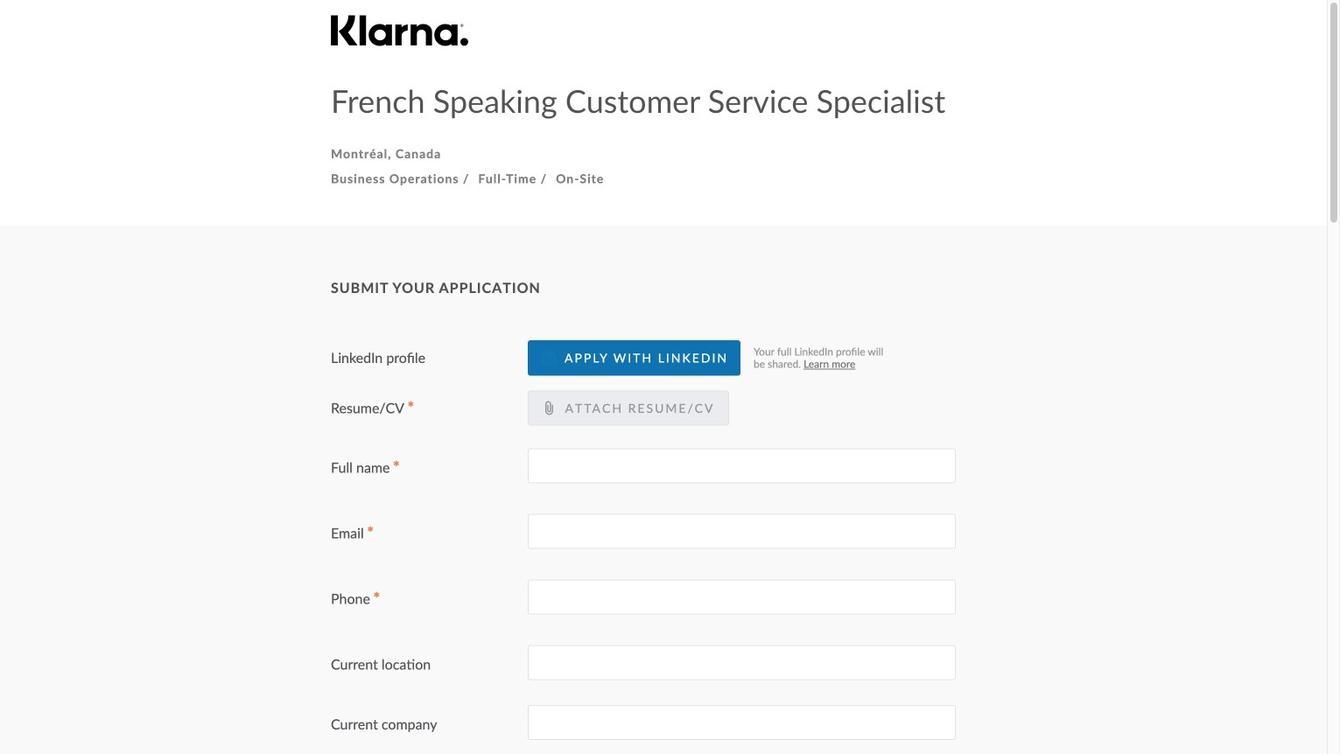 Task type: vqa. For each thing, say whether or not it's contained in the screenshot.
THE HYPEBEAST LOGO
no



Task type: locate. For each thing, give the bounding box(es) containing it.
None text field
[[528, 449, 956, 484]]

None email field
[[528, 515, 956, 550]]

klarna logo image
[[331, 15, 468, 46]]

paperclip image
[[542, 401, 556, 415]]

None text field
[[528, 580, 956, 615], [528, 646, 956, 681], [528, 706, 956, 741], [528, 580, 956, 615], [528, 646, 956, 681], [528, 706, 956, 741]]



